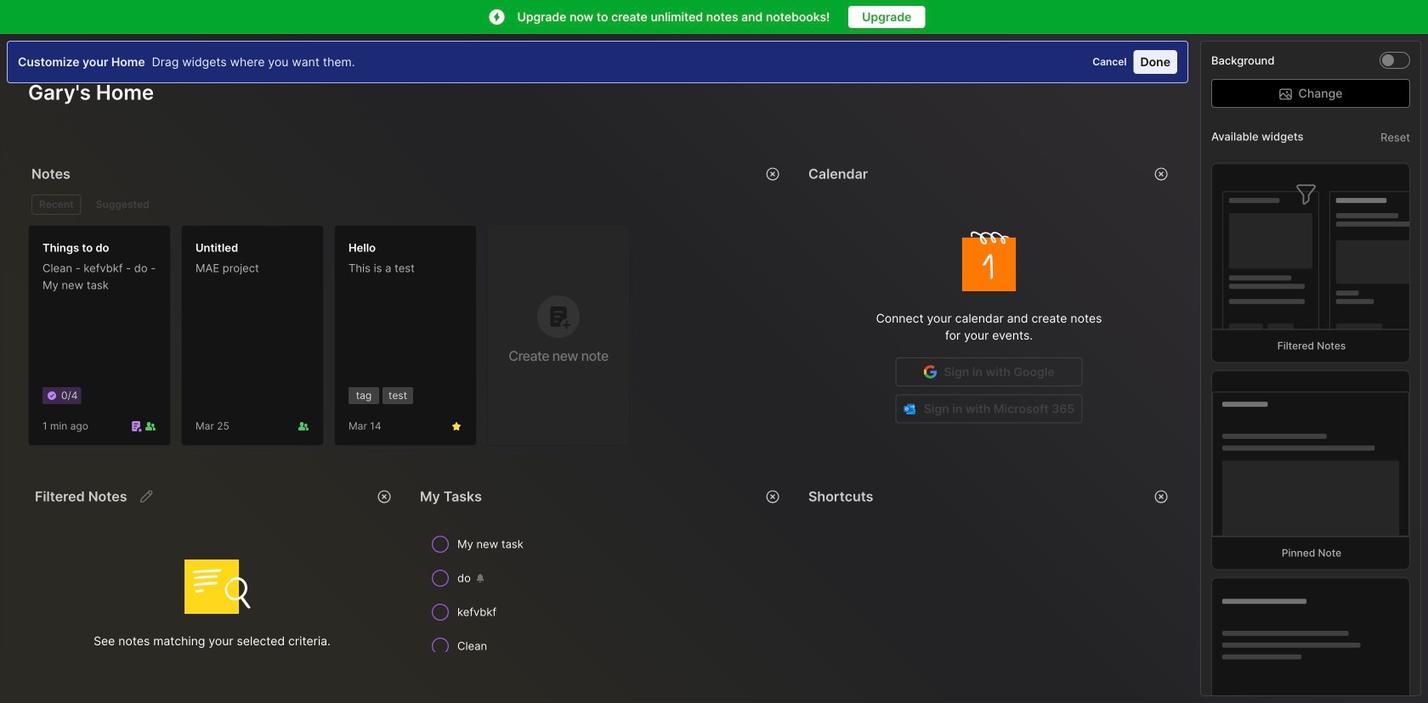 Task type: vqa. For each thing, say whether or not it's contained in the screenshot.
manage
no



Task type: locate. For each thing, give the bounding box(es) containing it.
background image
[[1382, 54, 1394, 66]]

edit widget title image
[[138, 489, 155, 506]]



